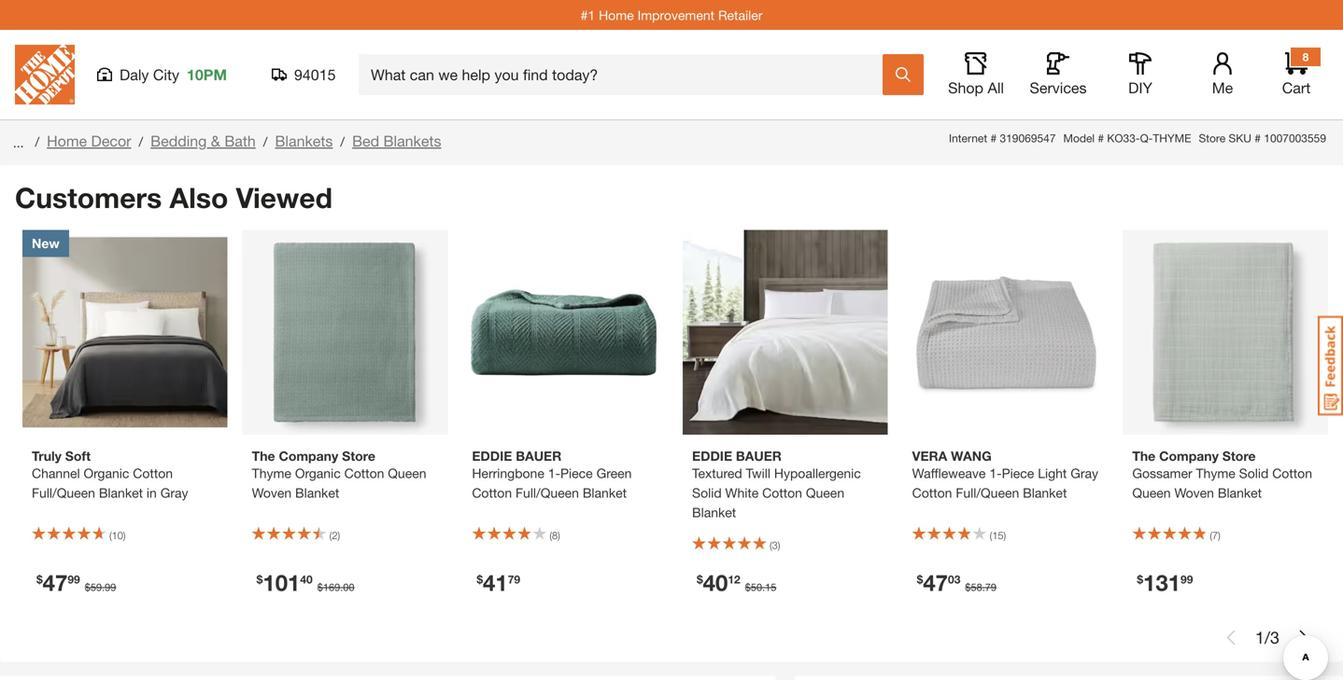 Task type: locate. For each thing, give the bounding box(es) containing it.
319069547
[[1000, 132, 1056, 145]]

sku
[[1229, 132, 1252, 145]]

q-
[[1140, 132, 1153, 145]]

blankets up viewed
[[275, 132, 333, 150]]

0 horizontal spatial company
[[279, 449, 338, 464]]

1 vertical spatial 15
[[765, 582, 777, 594]]

/ left 'next slide' image
[[1265, 628, 1270, 648]]

0 horizontal spatial #
[[991, 132, 997, 145]]

1 horizontal spatial #
[[1098, 132, 1104, 145]]

10pm
[[187, 66, 227, 84]]

. inside $ 47 03 $ 58 . 79
[[982, 582, 985, 594]]

$
[[36, 574, 43, 587], [257, 574, 263, 587], [477, 574, 483, 587], [697, 574, 703, 587], [917, 574, 923, 587], [1137, 574, 1143, 587], [85, 582, 90, 594], [317, 582, 323, 594], [745, 582, 751, 594], [965, 582, 971, 594]]

company up gossamer
[[1159, 449, 1219, 464]]

gray
[[1071, 466, 1099, 482], [160, 486, 188, 501]]

8 down eddie bauer herringbone 1-piece green cotton full/queen blanket
[[552, 530, 558, 542]]

12
[[728, 574, 741, 587]]

organic up ( 2 )
[[295, 466, 341, 482]]

1 horizontal spatial 1-
[[990, 466, 1002, 482]]

0 horizontal spatial bauer
[[516, 449, 562, 464]]

blankets link
[[275, 132, 333, 150]]

3 . from the left
[[762, 582, 765, 594]]

2 bauer from the left
[[736, 449, 782, 464]]

( down eddie bauer herringbone 1-piece green cotton full/queen blanket
[[550, 530, 552, 542]]

blanket down green
[[583, 486, 627, 501]]

full/queen inside vera wang waffleweave 1-piece light gray cotton full/queen blanket
[[956, 486, 1019, 501]]

(
[[109, 530, 112, 542], [329, 530, 332, 542], [550, 530, 552, 542], [990, 530, 992, 542], [1210, 530, 1212, 542], [770, 540, 772, 552]]

1 thyme from the left
[[252, 466, 291, 482]]

woven down gossamer
[[1175, 486, 1214, 501]]

internet # 319069547 model # ko33-q-thyme store sku # 1007003559
[[949, 132, 1326, 145]]

0 horizontal spatial gray
[[160, 486, 188, 501]]

woven inside the company store gossamer thyme solid cotton queen woven blanket
[[1175, 486, 1214, 501]]

1 full/queen from the left
[[32, 486, 95, 501]]

0 vertical spatial solid
[[1239, 466, 1269, 482]]

1 vertical spatial 3
[[1270, 628, 1280, 648]]

1- inside vera wang waffleweave 1-piece light gray cotton full/queen blanket
[[990, 466, 1002, 482]]

all
[[988, 79, 1004, 97]]

blanket up 7
[[1218, 486, 1262, 501]]

blanket down white
[[692, 506, 736, 521]]

1 horizontal spatial 79
[[985, 582, 997, 594]]

( up the 169
[[329, 530, 332, 542]]

2 eddie from the left
[[692, 449, 732, 464]]

piece left light
[[1002, 466, 1034, 482]]

green
[[597, 466, 632, 482]]

solid right gossamer
[[1239, 466, 1269, 482]]

viewed
[[236, 181, 332, 214]]

0 horizontal spatial 8
[[552, 530, 558, 542]]

solid inside the company store gossamer thyme solid cotton queen woven blanket
[[1239, 466, 1269, 482]]

gossamer thyme solid cotton queen woven blanket image
[[1123, 230, 1328, 435]]

thyme inside the company store gossamer thyme solid cotton queen woven blanket
[[1196, 466, 1236, 482]]

2 company from the left
[[1159, 449, 1219, 464]]

1-
[[548, 466, 560, 482], [990, 466, 1002, 482]]

# right the model
[[1098, 132, 1104, 145]]

79 inside $ 41 79
[[508, 574, 520, 587]]

0 vertical spatial home
[[599, 7, 634, 23]]

gossamer
[[1132, 466, 1193, 482]]

. inside $ 47 99 $ 59 . 99
[[102, 582, 105, 594]]

1 horizontal spatial 47
[[923, 570, 948, 597]]

1 horizontal spatial blankets
[[384, 132, 441, 150]]

. for $ 47 03 $ 58 . 79
[[982, 582, 985, 594]]

bauer up herringbone
[[516, 449, 562, 464]]

1 horizontal spatial queen
[[806, 486, 845, 501]]

1 piece from the left
[[560, 466, 593, 482]]

0 horizontal spatial organic
[[84, 466, 129, 482]]

1 horizontal spatial company
[[1159, 449, 1219, 464]]

the
[[252, 449, 275, 464], [1132, 449, 1156, 464]]

piece inside vera wang waffleweave 1-piece light gray cotton full/queen blanket
[[1002, 466, 1034, 482]]

0 horizontal spatial piece
[[560, 466, 593, 482]]

the for 131
[[1132, 449, 1156, 464]]

piece left green
[[560, 466, 593, 482]]

0 vertical spatial 8
[[1303, 50, 1309, 64]]

) up the 169
[[338, 530, 340, 542]]

0 horizontal spatial home
[[47, 132, 87, 150]]

eddie up herringbone
[[472, 449, 512, 464]]

1 horizontal spatial woven
[[1175, 486, 1214, 501]]

0 horizontal spatial 79
[[508, 574, 520, 587]]

( 7 )
[[1210, 530, 1221, 542]]

2 organic from the left
[[295, 466, 341, 482]]

40
[[703, 570, 728, 597], [300, 574, 313, 587]]

8 inside cart 8
[[1303, 50, 1309, 64]]

queen inside eddie bauer textured twill hypoallergenic solid white cotton queen blanket
[[806, 486, 845, 501]]

bauer for 41
[[516, 449, 562, 464]]

0 horizontal spatial full/queen
[[32, 486, 95, 501]]

eddie up textured
[[692, 449, 732, 464]]

7
[[1212, 530, 1218, 542]]

1 1- from the left
[[548, 466, 560, 482]]

eddie for 41
[[472, 449, 512, 464]]

store
[[1199, 132, 1226, 145], [342, 449, 375, 464], [1223, 449, 1256, 464]]

textured twill hypoallergenic solid white cotton queen blanket image
[[683, 230, 888, 435]]

blanket left in
[[99, 486, 143, 501]]

diy button
[[1111, 52, 1170, 97]]

me button
[[1193, 52, 1253, 97]]

solid inside eddie bauer textured twill hypoallergenic solid white cotton queen blanket
[[692, 486, 722, 501]]

47 left 58
[[923, 570, 948, 597]]

piece
[[560, 466, 593, 482], [1002, 466, 1034, 482]]

cotton inside eddie bauer textured twill hypoallergenic solid white cotton queen blanket
[[762, 486, 802, 501]]

1- for $
[[990, 466, 1002, 482]]

1 horizontal spatial gray
[[1071, 466, 1099, 482]]

15 down vera wang waffleweave 1-piece light gray cotton full/queen blanket
[[992, 530, 1004, 542]]

full/queen inside eddie bauer herringbone 1-piece green cotton full/queen blanket
[[516, 486, 579, 501]]

99 inside $ 131 99
[[1181, 574, 1193, 587]]

thyme organic cotton queen woven blanket image
[[243, 230, 448, 435]]

0 horizontal spatial solid
[[692, 486, 722, 501]]

bauer up twill at the bottom right
[[736, 449, 782, 464]]

the inside the company store gossamer thyme solid cotton queen woven blanket
[[1132, 449, 1156, 464]]

blankets right 'bed'
[[384, 132, 441, 150]]

( up $ 47 99 $ 59 . 99
[[109, 530, 112, 542]]

1 horizontal spatial thyme
[[1196, 466, 1236, 482]]

2 . from the left
[[340, 582, 343, 594]]

thyme
[[1153, 132, 1191, 145]]

3
[[772, 540, 778, 552], [1270, 628, 1280, 648]]

. inside $ 101 40 $ 169 . 00
[[340, 582, 343, 594]]

&
[[211, 132, 220, 150]]

47 left 59
[[43, 570, 68, 597]]

gray right light
[[1071, 466, 1099, 482]]

#1 home improvement retailer
[[581, 7, 763, 23]]

queen inside the company store gossamer thyme solid cotton queen woven blanket
[[1132, 486, 1171, 501]]

1- right herringbone
[[548, 466, 560, 482]]

0 horizontal spatial 47
[[43, 570, 68, 597]]

company
[[279, 449, 338, 464], [1159, 449, 1219, 464]]

blanket down light
[[1023, 486, 1067, 501]]

1 woven from the left
[[252, 486, 292, 501]]

1 horizontal spatial 99
[[105, 582, 116, 594]]

2 full/queen from the left
[[516, 486, 579, 501]]

3 full/queen from the left
[[956, 486, 1019, 501]]

/ left 'bed'
[[340, 134, 345, 149]]

light
[[1038, 466, 1067, 482]]

home
[[599, 7, 634, 23], [47, 132, 87, 150]]

0 horizontal spatial the
[[252, 449, 275, 464]]

2 horizontal spatial #
[[1255, 132, 1261, 145]]

8
[[1303, 50, 1309, 64], [552, 530, 558, 542]]

eddie inside eddie bauer textured twill hypoallergenic solid white cotton queen blanket
[[692, 449, 732, 464]]

1 blankets from the left
[[275, 132, 333, 150]]

1 horizontal spatial full/queen
[[516, 486, 579, 501]]

blanket up the 2
[[295, 486, 339, 501]]

bauer inside eddie bauer textured twill hypoallergenic solid white cotton queen blanket
[[736, 449, 782, 464]]

( for $ 47 03 $ 58 . 79
[[990, 530, 992, 542]]

What can we help you find today? search field
[[371, 55, 882, 94]]

1 horizontal spatial the
[[1132, 449, 1156, 464]]

0 vertical spatial 3
[[772, 540, 778, 552]]

8 up cart
[[1303, 50, 1309, 64]]

3 # from the left
[[1255, 132, 1261, 145]]

cotton
[[133, 466, 173, 482], [344, 466, 384, 482], [1272, 466, 1312, 482], [472, 486, 512, 501], [762, 486, 802, 501], [912, 486, 952, 501]]

0 horizontal spatial thyme
[[252, 466, 291, 482]]

2 horizontal spatial 99
[[1181, 574, 1193, 587]]

company for $
[[279, 449, 338, 464]]

piece inside eddie bauer herringbone 1-piece green cotton full/queen blanket
[[560, 466, 593, 482]]

1 . from the left
[[102, 582, 105, 594]]

40 inside $ 101 40 $ 169 . 00
[[300, 574, 313, 587]]

piece for 41
[[560, 466, 593, 482]]

0 horizontal spatial 1-
[[548, 466, 560, 482]]

2 horizontal spatial full/queen
[[956, 486, 1019, 501]]

$ 47 99 $ 59 . 99
[[36, 570, 116, 597]]

58
[[971, 582, 982, 594]]

woven up 101
[[252, 486, 292, 501]]

1 horizontal spatial home
[[599, 7, 634, 23]]

1 bauer from the left
[[516, 449, 562, 464]]

soft
[[65, 449, 91, 464]]

0 horizontal spatial queen
[[388, 466, 426, 482]]

1 vertical spatial 8
[[552, 530, 558, 542]]

0 vertical spatial gray
[[1071, 466, 1099, 482]]

1 horizontal spatial 8
[[1303, 50, 1309, 64]]

eddie inside eddie bauer herringbone 1-piece green cotton full/queen blanket
[[472, 449, 512, 464]]

cotton inside truly soft channel organic cotton full/queen blanket in gray
[[133, 466, 173, 482]]

company inside the company store thyme organic cotton queen woven blanket
[[279, 449, 338, 464]]

eddie bauer herringbone 1-piece green cotton full/queen blanket
[[472, 449, 632, 501]]

2 1- from the left
[[990, 466, 1002, 482]]

city
[[153, 66, 179, 84]]

0 horizontal spatial woven
[[252, 486, 292, 501]]

cart 8
[[1282, 50, 1311, 97]]

1 horizontal spatial eddie
[[692, 449, 732, 464]]

0 vertical spatial 15
[[992, 530, 1004, 542]]

store inside the company store gossamer thyme solid cotton queen woven blanket
[[1223, 449, 1256, 464]]

0 horizontal spatial 99
[[68, 574, 80, 587]]

blanket
[[99, 486, 143, 501], [295, 486, 339, 501], [583, 486, 627, 501], [1023, 486, 1067, 501], [1218, 486, 1262, 501], [692, 506, 736, 521]]

41
[[483, 570, 508, 597]]

79
[[508, 574, 520, 587], [985, 582, 997, 594]]

woven inside the company store thyme organic cotton queen woven blanket
[[252, 486, 292, 501]]

vera wang waffleweave 1-piece light gray cotton full/queen blanket
[[912, 449, 1099, 501]]

2 horizontal spatial queen
[[1132, 486, 1171, 501]]

bauer inside eddie bauer herringbone 1-piece green cotton full/queen blanket
[[516, 449, 562, 464]]

1 horizontal spatial 15
[[992, 530, 1004, 542]]

organic inside the company store thyme organic cotton queen woven blanket
[[295, 466, 341, 482]]

1 horizontal spatial organic
[[295, 466, 341, 482]]

blanket inside the company store thyme organic cotton queen woven blanket
[[295, 486, 339, 501]]

organic down soft at the left bottom of page
[[84, 466, 129, 482]]

textured
[[692, 466, 742, 482]]

gray right in
[[160, 486, 188, 501]]

1 47 from the left
[[43, 570, 68, 597]]

3 up $ 40 12 $ 50 . 15
[[772, 540, 778, 552]]

1 horizontal spatial piece
[[1002, 466, 1034, 482]]

1- inside eddie bauer herringbone 1-piece green cotton full/queen blanket
[[548, 466, 560, 482]]

1 company from the left
[[279, 449, 338, 464]]

company inside the company store gossamer thyme solid cotton queen woven blanket
[[1159, 449, 1219, 464]]

1 vertical spatial home
[[47, 132, 87, 150]]

cotton inside the company store gossamer thyme solid cotton queen woven blanket
[[1272, 466, 1312, 482]]

2
[[332, 530, 338, 542]]

2 47 from the left
[[923, 570, 948, 597]]

bedding
[[151, 132, 207, 150]]

2 woven from the left
[[1175, 486, 1214, 501]]

0 horizontal spatial 3
[[772, 540, 778, 552]]

bed
[[352, 132, 379, 150]]

40 left 50
[[703, 570, 728, 597]]

40 left the 169
[[300, 574, 313, 587]]

. inside $ 40 12 $ 50 . 15
[[762, 582, 765, 594]]

cotton inside vera wang waffleweave 1-piece light gray cotton full/queen blanket
[[912, 486, 952, 501]]

store inside the company store thyme organic cotton queen woven blanket
[[342, 449, 375, 464]]

full/queen down channel
[[32, 486, 95, 501]]

bauer
[[516, 449, 562, 464], [736, 449, 782, 464]]

1- down wang
[[990, 466, 1002, 482]]

#
[[991, 132, 997, 145], [1098, 132, 1104, 145], [1255, 132, 1261, 145]]

solid
[[1239, 466, 1269, 482], [692, 486, 722, 501]]

diy
[[1129, 79, 1153, 97]]

thyme
[[252, 466, 291, 482], [1196, 466, 1236, 482]]

1 horizontal spatial solid
[[1239, 466, 1269, 482]]

eddie
[[472, 449, 512, 464], [692, 449, 732, 464]]

home left decor
[[47, 132, 87, 150]]

services button
[[1028, 52, 1088, 97]]

me
[[1212, 79, 1233, 97]]

0 horizontal spatial 40
[[300, 574, 313, 587]]

( for $ 101 40 $ 169 . 00
[[329, 530, 332, 542]]

( up $ 47 03 $ 58 . 79
[[990, 530, 992, 542]]

# right internet
[[991, 132, 997, 145]]

the inside the company store thyme organic cotton queen woven blanket
[[252, 449, 275, 464]]

1 the from the left
[[252, 449, 275, 464]]

waffleweave
[[912, 466, 986, 482]]

) down vera wang waffleweave 1-piece light gray cotton full/queen blanket
[[1004, 530, 1006, 542]]

1 horizontal spatial bauer
[[736, 449, 782, 464]]

/ right ... at top
[[35, 134, 39, 149]]

bedding & bath link
[[151, 132, 256, 150]]

company up ( 2 )
[[279, 449, 338, 464]]

$ inside $ 41 79
[[477, 574, 483, 587]]

0 horizontal spatial 15
[[765, 582, 777, 594]]

0 horizontal spatial eddie
[[472, 449, 512, 464]]

twill
[[746, 466, 771, 482]]

( 8 )
[[550, 530, 560, 542]]

solid down textured
[[692, 486, 722, 501]]

bed blankets link
[[352, 132, 441, 150]]

full/queen up ( 8 )
[[516, 486, 579, 501]]

full/queen down wang
[[956, 486, 1019, 501]]

$ 101 40 $ 169 . 00
[[257, 570, 355, 597]]

15 right 50
[[765, 582, 777, 594]]

the company store thyme organic cotton queen woven blanket
[[252, 449, 426, 501]]

2 thyme from the left
[[1196, 466, 1236, 482]]

1 organic from the left
[[84, 466, 129, 482]]

home right #1
[[599, 7, 634, 23]]

1 vertical spatial solid
[[692, 486, 722, 501]]

) down eddie bauer textured twill hypoallergenic solid white cotton queen blanket
[[778, 540, 780, 552]]

) down truly soft channel organic cotton full/queen blanket in gray
[[123, 530, 126, 542]]

3 right 1
[[1270, 628, 1280, 648]]

1 eddie from the left
[[472, 449, 512, 464]]

( up $ 40 12 $ 50 . 15
[[770, 540, 772, 552]]

2 the from the left
[[1132, 449, 1156, 464]]

2 piece from the left
[[1002, 466, 1034, 482]]

4 . from the left
[[982, 582, 985, 594]]

blanket inside eddie bauer herringbone 1-piece green cotton full/queen blanket
[[583, 486, 627, 501]]

# right sku
[[1255, 132, 1261, 145]]

the company store gossamer thyme solid cotton queen woven blanket
[[1132, 449, 1312, 501]]

1 vertical spatial gray
[[160, 486, 188, 501]]

0 horizontal spatial blankets
[[275, 132, 333, 150]]

$ 40 12 $ 50 . 15
[[697, 570, 777, 597]]

services
[[1030, 79, 1087, 97]]



Task type: describe. For each thing, give the bounding box(es) containing it.
this is the first slide image
[[1224, 631, 1239, 646]]

#1
[[581, 7, 595, 23]]

shop all
[[948, 79, 1004, 97]]

131
[[1143, 570, 1181, 597]]

home decor link
[[47, 132, 131, 150]]

( 15 )
[[990, 530, 1006, 542]]

94015
[[294, 66, 336, 84]]

truly soft channel organic cotton full/queen blanket in gray
[[32, 449, 188, 501]]

50
[[751, 582, 762, 594]]

retailer
[[718, 7, 763, 23]]

8 for cart
[[1303, 50, 1309, 64]]

47 for channel organic cotton full/queen blanket in gray
[[43, 570, 68, 597]]

... / home decor / bedding & bath / blankets / bed blankets
[[9, 132, 441, 150]]

company for 131
[[1159, 449, 1219, 464]]

/ right decor
[[139, 134, 143, 149]]

daly city 10pm
[[120, 66, 227, 84]]

cotton inside eddie bauer herringbone 1-piece green cotton full/queen blanket
[[472, 486, 512, 501]]

new
[[32, 236, 60, 251]]

15 inside $ 40 12 $ 50 . 15
[[765, 582, 777, 594]]

gray inside truly soft channel organic cotton full/queen blanket in gray
[[160, 486, 188, 501]]

the for $
[[252, 449, 275, 464]]

store for $
[[342, 449, 375, 464]]

vera
[[912, 449, 947, 464]]

79 inside $ 47 03 $ 58 . 79
[[985, 582, 997, 594]]

the home depot logo image
[[15, 45, 75, 105]]

1- for 41
[[548, 466, 560, 482]]

) for $ 47 03 $ 58 . 79
[[1004, 530, 1006, 542]]

... button
[[9, 130, 28, 156]]

piece for $
[[1002, 466, 1034, 482]]

99 for 131
[[1181, 574, 1193, 587]]

decor
[[91, 132, 131, 150]]

. for $ 40 12 $ 50 . 15
[[762, 582, 765, 594]]

ko33-
[[1107, 132, 1140, 145]]

model
[[1064, 132, 1095, 145]]

channel organic cotton full/queen blanket in gray image
[[22, 230, 228, 435]]

customers also viewed
[[15, 181, 332, 214]]

shop
[[948, 79, 984, 97]]

gray inside vera wang waffleweave 1-piece light gray cotton full/queen blanket
[[1071, 466, 1099, 482]]

home inside ... / home decor / bedding & bath / blankets / bed blankets
[[47, 132, 87, 150]]

/ right bath
[[263, 134, 268, 149]]

. for $ 101 40 $ 169 . 00
[[340, 582, 343, 594]]

) down the company store gossamer thyme solid cotton queen woven blanket
[[1218, 530, 1221, 542]]

blanket inside eddie bauer textured twill hypoallergenic solid white cotton queen blanket
[[692, 506, 736, 521]]

$ 47 03 $ 58 . 79
[[917, 570, 997, 597]]

cotton inside the company store thyme organic cotton queen woven blanket
[[344, 466, 384, 482]]

00
[[343, 582, 355, 594]]

...
[[13, 135, 24, 150]]

( down the company store gossamer thyme solid cotton queen woven blanket
[[1210, 530, 1212, 542]]

99 for 47
[[68, 574, 80, 587]]

shop all button
[[946, 52, 1006, 97]]

channel
[[32, 466, 80, 482]]

10
[[112, 530, 123, 542]]

organic inside truly soft channel organic cotton full/queen blanket in gray
[[84, 466, 129, 482]]

thyme inside the company store thyme organic cotton queen woven blanket
[[252, 466, 291, 482]]

101
[[263, 570, 300, 597]]

8 for (
[[552, 530, 558, 542]]

white
[[725, 486, 759, 501]]

wang
[[951, 449, 992, 464]]

also
[[170, 181, 228, 214]]

solid for 131
[[1239, 466, 1269, 482]]

$ 131 99
[[1137, 570, 1193, 597]]

59
[[90, 582, 102, 594]]

( for $ 47 99 $ 59 . 99
[[109, 530, 112, 542]]

next slide image
[[1297, 631, 1312, 646]]

) for $ 40 12 $ 50 . 15
[[778, 540, 780, 552]]

bauer for $
[[736, 449, 782, 464]]

1 horizontal spatial 40
[[703, 570, 728, 597]]

hypoallergenic
[[774, 466, 861, 482]]

customers
[[15, 181, 162, 214]]

1 # from the left
[[991, 132, 997, 145]]

eddie bauer textured twill hypoallergenic solid white cotton queen blanket
[[692, 449, 861, 521]]

( 3 )
[[770, 540, 780, 552]]

blanket inside truly soft channel organic cotton full/queen blanket in gray
[[99, 486, 143, 501]]

1
[[1255, 628, 1265, 648]]

03
[[948, 574, 961, 587]]

feedback link image
[[1318, 316, 1343, 417]]

( 10 )
[[109, 530, 126, 542]]

in
[[147, 486, 157, 501]]

internet
[[949, 132, 987, 145]]

1007003559
[[1264, 132, 1326, 145]]

herringbone
[[472, 466, 544, 482]]

$ inside $ 131 99
[[1137, 574, 1143, 587]]

waffleweave 1-piece light gray cotton full/queen blanket image
[[903, 230, 1108, 435]]

daly
[[120, 66, 149, 84]]

2 blankets from the left
[[384, 132, 441, 150]]

eddie for $
[[692, 449, 732, 464]]

$ 41 79
[[477, 570, 520, 597]]

full/queen inside truly soft channel organic cotton full/queen blanket in gray
[[32, 486, 95, 501]]

47 for waffleweave 1-piece light gray cotton full/queen blanket
[[923, 570, 948, 597]]

solid for $
[[692, 486, 722, 501]]

. for $ 47 99 $ 59 . 99
[[102, 582, 105, 594]]

( 2 )
[[329, 530, 340, 542]]

1 horizontal spatial 3
[[1270, 628, 1280, 648]]

1 / 3
[[1255, 628, 1280, 648]]

improvement
[[638, 7, 715, 23]]

2 # from the left
[[1098, 132, 1104, 145]]

) down eddie bauer herringbone 1-piece green cotton full/queen blanket
[[558, 530, 560, 542]]

) for $ 101 40 $ 169 . 00
[[338, 530, 340, 542]]

bath
[[224, 132, 256, 150]]

store for 131
[[1223, 449, 1256, 464]]

169
[[323, 582, 340, 594]]

94015 button
[[272, 65, 336, 84]]

cart
[[1282, 79, 1311, 97]]

) for $ 47 99 $ 59 . 99
[[123, 530, 126, 542]]

blanket inside the company store gossamer thyme solid cotton queen woven blanket
[[1218, 486, 1262, 501]]

queen inside the company store thyme organic cotton queen woven blanket
[[388, 466, 426, 482]]

( for $ 40 12 $ 50 . 15
[[770, 540, 772, 552]]

blanket inside vera wang waffleweave 1-piece light gray cotton full/queen blanket
[[1023, 486, 1067, 501]]

herringbone 1-piece green cotton full/queen blanket image
[[463, 230, 668, 435]]

truly
[[32, 449, 62, 464]]



Task type: vqa. For each thing, say whether or not it's contained in the screenshot.
the Like
no



